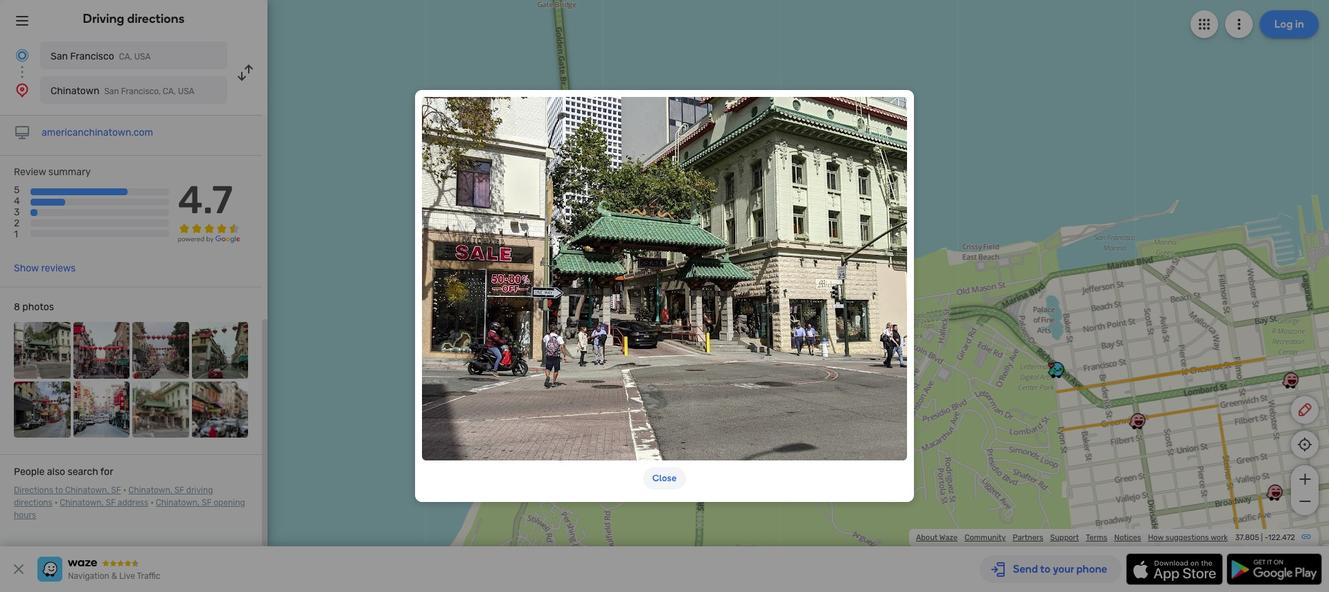 Task type: describe. For each thing, give the bounding box(es) containing it.
driving
[[83, 11, 124, 26]]

location image
[[14, 82, 30, 98]]

directions inside chinatown, sf driving directions
[[14, 498, 52, 508]]

ca, inside chinatown san francisco, ca, usa
[[163, 87, 176, 96]]

how
[[1148, 534, 1164, 543]]

notices
[[1115, 534, 1141, 543]]

community link
[[965, 534, 1006, 543]]

chinatown san francisco, ca, usa
[[51, 85, 194, 97]]

sf for address
[[106, 498, 116, 508]]

zoom in image
[[1297, 471, 1314, 488]]

terms link
[[1086, 534, 1108, 543]]

122.472
[[1269, 534, 1296, 543]]

|
[[1261, 534, 1263, 543]]

about
[[916, 534, 938, 543]]

3
[[14, 207, 20, 219]]

sf for opening
[[202, 498, 212, 508]]

8
[[14, 302, 20, 313]]

terms
[[1086, 534, 1108, 543]]

notices link
[[1115, 534, 1141, 543]]

people
[[14, 467, 45, 478]]

chinatown, sf address
[[60, 498, 148, 508]]

partners link
[[1013, 534, 1044, 543]]

5
[[14, 184, 20, 196]]

zoom out image
[[1297, 494, 1314, 510]]

driving
[[186, 486, 213, 496]]

summary
[[48, 166, 91, 178]]

image 3 of chinatown, sf image
[[132, 322, 189, 379]]

review
[[14, 166, 46, 178]]

usa inside chinatown san francisco, ca, usa
[[178, 87, 194, 96]]

live
[[119, 572, 135, 582]]

-
[[1265, 534, 1269, 543]]

francisco,
[[121, 87, 161, 96]]

sf for driving
[[174, 486, 184, 496]]

chinatown, for chinatown, sf address
[[60, 498, 104, 508]]

4.7
[[178, 178, 233, 223]]

show reviews
[[14, 263, 76, 275]]

37.805
[[1236, 534, 1260, 543]]

image 7 of chinatown, sf image
[[132, 382, 189, 438]]

to
[[55, 486, 63, 496]]

americanchinatown.com
[[42, 127, 153, 139]]

about waze community partners support terms notices how suggestions work
[[916, 534, 1228, 543]]

waze
[[940, 534, 958, 543]]

chinatown, sf driving directions
[[14, 486, 213, 508]]

chinatown, for chinatown, sf driving directions
[[128, 486, 172, 496]]

chinatown, for chinatown, sf opening hours
[[156, 498, 200, 508]]

chinatown, down search
[[65, 486, 109, 496]]

navigation & live traffic
[[68, 572, 160, 582]]

0 horizontal spatial san
[[51, 51, 68, 62]]

ca, inside san francisco ca, usa
[[119, 52, 132, 62]]

directions to chinatown, sf
[[14, 486, 121, 496]]

image 4 of chinatown, sf image
[[192, 322, 248, 379]]

link image
[[1301, 532, 1312, 543]]

directions to chinatown, sf link
[[14, 486, 121, 496]]

partners
[[1013, 534, 1044, 543]]

community
[[965, 534, 1006, 543]]

usa inside san francisco ca, usa
[[134, 52, 151, 62]]



Task type: locate. For each thing, give the bounding box(es) containing it.
san
[[51, 51, 68, 62], [104, 87, 119, 96]]

8 photos
[[14, 302, 54, 313]]

for
[[100, 467, 113, 478]]

people also search for
[[14, 467, 113, 478]]

37.805 | -122.472
[[1236, 534, 1296, 543]]

photos
[[22, 302, 54, 313]]

review summary
[[14, 166, 91, 178]]

1 horizontal spatial directions
[[127, 11, 185, 26]]

also
[[47, 467, 65, 478]]

image 8 of chinatown, sf image
[[192, 382, 248, 438]]

0 vertical spatial usa
[[134, 52, 151, 62]]

x image
[[10, 561, 27, 578]]

chinatown, up the address on the bottom of the page
[[128, 486, 172, 496]]

usa
[[134, 52, 151, 62], [178, 87, 194, 96]]

hours
[[14, 511, 36, 521]]

chinatown, inside chinatown, sf driving directions
[[128, 486, 172, 496]]

reviews
[[41, 263, 76, 275]]

5 4 3 2 1
[[14, 184, 20, 241]]

chinatown
[[51, 85, 99, 97]]

1 vertical spatial san
[[104, 87, 119, 96]]

1 vertical spatial ca,
[[163, 87, 176, 96]]

san inside chinatown san francisco, ca, usa
[[104, 87, 119, 96]]

sf inside chinatown, sf driving directions
[[174, 486, 184, 496]]

sf
[[111, 486, 121, 496], [174, 486, 184, 496], [106, 498, 116, 508], [202, 498, 212, 508]]

directions
[[14, 486, 53, 496]]

chinatown, sf address link
[[60, 498, 148, 508]]

suggestions
[[1166, 534, 1209, 543]]

chinatown,
[[65, 486, 109, 496], [128, 486, 172, 496], [60, 498, 104, 508], [156, 498, 200, 508]]

usa up francisco,
[[134, 52, 151, 62]]

directions
[[127, 11, 185, 26], [14, 498, 52, 508]]

chinatown, sf opening hours
[[14, 498, 245, 521]]

support
[[1051, 534, 1079, 543]]

ca, right francisco
[[119, 52, 132, 62]]

opening
[[214, 498, 245, 508]]

1 horizontal spatial ca,
[[163, 87, 176, 96]]

francisco
[[70, 51, 114, 62]]

how suggestions work link
[[1148, 534, 1228, 543]]

chinatown, sf opening hours link
[[14, 498, 245, 521]]

san left francisco
[[51, 51, 68, 62]]

current location image
[[14, 47, 30, 64]]

&
[[111, 572, 117, 582]]

0 horizontal spatial usa
[[134, 52, 151, 62]]

show
[[14, 263, 39, 275]]

directions down directions
[[14, 498, 52, 508]]

chinatown, sf driving directions link
[[14, 486, 213, 508]]

1 horizontal spatial san
[[104, 87, 119, 96]]

image 5 of chinatown, sf image
[[14, 382, 70, 438]]

san left francisco,
[[104, 87, 119, 96]]

1 vertical spatial usa
[[178, 87, 194, 96]]

chinatown, down driving
[[156, 498, 200, 508]]

about waze link
[[916, 534, 958, 543]]

americanchinatown.com link
[[42, 127, 153, 139]]

usa right francisco,
[[178, 87, 194, 96]]

ca,
[[119, 52, 132, 62], [163, 87, 176, 96]]

search
[[68, 467, 98, 478]]

image 1 of chinatown, sf image
[[14, 322, 70, 379]]

san francisco ca, usa
[[51, 51, 151, 62]]

image 6 of chinatown, sf image
[[73, 382, 130, 438]]

chinatown, down directions to chinatown, sf link on the bottom left of the page
[[60, 498, 104, 508]]

4
[[14, 196, 20, 207]]

0 vertical spatial directions
[[127, 11, 185, 26]]

image 2 of chinatown, sf image
[[73, 322, 130, 379]]

pencil image
[[1297, 402, 1314, 419]]

0 vertical spatial san
[[51, 51, 68, 62]]

address
[[118, 498, 148, 508]]

support link
[[1051, 534, 1079, 543]]

1 vertical spatial directions
[[14, 498, 52, 508]]

1
[[14, 229, 18, 241]]

computer image
[[14, 125, 30, 141]]

navigation
[[68, 572, 109, 582]]

2
[[14, 218, 20, 230]]

0 vertical spatial ca,
[[119, 52, 132, 62]]

directions right driving
[[127, 11, 185, 26]]

ca, right francisco,
[[163, 87, 176, 96]]

0 horizontal spatial ca,
[[119, 52, 132, 62]]

sf inside the chinatown, sf opening hours
[[202, 498, 212, 508]]

work
[[1211, 534, 1228, 543]]

chinatown, inside the chinatown, sf opening hours
[[156, 498, 200, 508]]

0 horizontal spatial directions
[[14, 498, 52, 508]]

1 horizontal spatial usa
[[178, 87, 194, 96]]

traffic
[[137, 572, 160, 582]]

driving directions
[[83, 11, 185, 26]]



Task type: vqa. For each thing, say whether or not it's contained in the screenshot.
Leave Now
no



